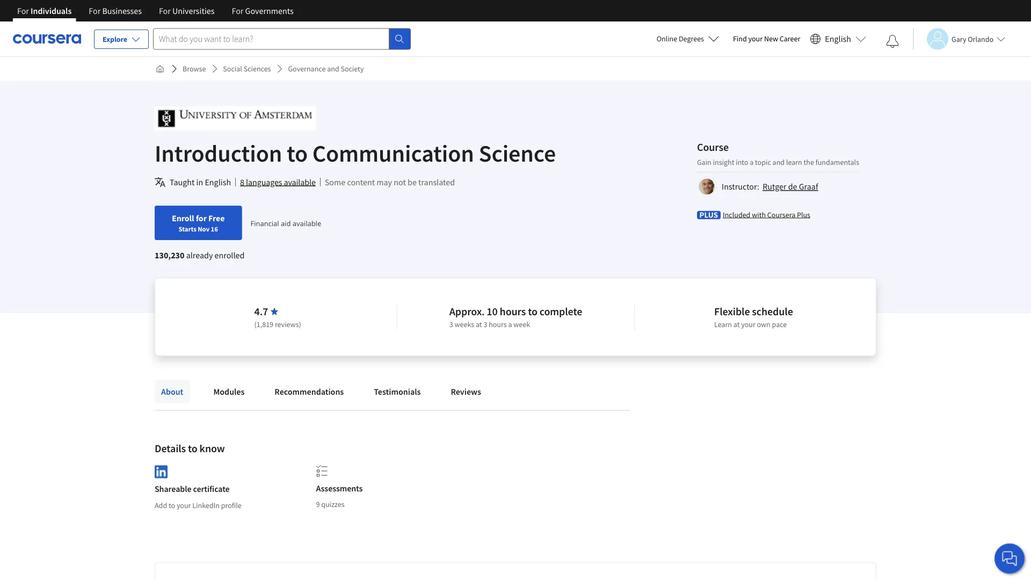 Task type: vqa. For each thing, say whether or not it's contained in the screenshot.
Recommendations "link"
yes



Task type: locate. For each thing, give the bounding box(es) containing it.
taught in english
[[170, 177, 231, 187]]

3 for from the left
[[159, 5, 171, 16]]

free
[[208, 213, 225, 223]]

at
[[476, 320, 482, 329], [734, 320, 740, 329]]

gain
[[697, 157, 712, 167]]

own
[[757, 320, 771, 329]]

at right learn
[[734, 320, 740, 329]]

1 at from the left
[[476, 320, 482, 329]]

a right into at the top of page
[[750, 157, 754, 167]]

3 down 10
[[484, 320, 487, 329]]

hours
[[500, 305, 526, 318], [489, 320, 507, 329]]

gary orlando button
[[913, 28, 1006, 50]]

social
[[223, 64, 242, 74]]

your inside flexible schedule learn at your own pace
[[741, 320, 756, 329]]

0 vertical spatial english
[[825, 34, 851, 44]]

your
[[749, 34, 763, 44], [741, 320, 756, 329], [177, 500, 191, 510]]

with
[[752, 210, 766, 219]]

1 3 from the left
[[449, 320, 453, 329]]

show notifications image
[[886, 35, 899, 48]]

chat with us image
[[1001, 550, 1018, 567]]

1 horizontal spatial english
[[825, 34, 851, 44]]

gary
[[952, 34, 967, 44]]

find your new career link
[[728, 32, 806, 46]]

0 vertical spatial your
[[749, 34, 763, 44]]

content
[[347, 177, 375, 187]]

to up week
[[528, 305, 538, 318]]

some
[[325, 177, 346, 187]]

0 vertical spatial available
[[284, 177, 316, 187]]

to right add
[[169, 500, 175, 510]]

2 vertical spatial your
[[177, 500, 191, 510]]

recommendations
[[275, 386, 344, 397]]

1 vertical spatial english
[[205, 177, 231, 187]]

1 horizontal spatial at
[[734, 320, 740, 329]]

english
[[825, 34, 851, 44], [205, 177, 231, 187]]

approx.
[[449, 305, 485, 318]]

included with coursera plus
[[723, 210, 811, 219]]

plus
[[797, 210, 811, 219]]

to for know
[[188, 442, 198, 455]]

governance and society link
[[284, 59, 368, 78]]

for
[[17, 5, 29, 16], [89, 5, 101, 16], [159, 5, 171, 16], [232, 5, 244, 16]]

at inside flexible schedule learn at your own pace
[[734, 320, 740, 329]]

at right weeks
[[476, 320, 482, 329]]

0 horizontal spatial a
[[508, 320, 512, 329]]

a inside 'approx. 10 hours to complete 3 weeks at 3 hours a week'
[[508, 320, 512, 329]]

available inside '8 languages available' button
[[284, 177, 316, 187]]

starts
[[179, 225, 196, 233]]

for individuals
[[17, 5, 72, 16]]

included with coursera plus link
[[723, 209, 811, 220]]

browse
[[183, 64, 206, 74]]

a left week
[[508, 320, 512, 329]]

graaf
[[799, 181, 818, 192]]

4 for from the left
[[232, 5, 244, 16]]

and right topic
[[773, 157, 785, 167]]

1 vertical spatial a
[[508, 320, 512, 329]]

governance and society
[[288, 64, 364, 74]]

week
[[514, 320, 530, 329]]

None search field
[[153, 28, 411, 50]]

introduction to communication science
[[155, 138, 556, 168]]

for left universities
[[159, 5, 171, 16]]

2 for from the left
[[89, 5, 101, 16]]

hours up week
[[500, 305, 526, 318]]

instructor:
[[722, 181, 759, 192]]

3 left weeks
[[449, 320, 453, 329]]

a
[[750, 157, 754, 167], [508, 320, 512, 329]]

coursera image
[[13, 30, 81, 47]]

0 horizontal spatial english
[[205, 177, 231, 187]]

topic
[[755, 157, 771, 167]]

1 horizontal spatial and
[[773, 157, 785, 167]]

quizzes
[[321, 500, 345, 509]]

included
[[723, 210, 751, 219]]

hours down 10
[[489, 320, 507, 329]]

explore
[[103, 34, 127, 44]]

english right career
[[825, 34, 851, 44]]

be
[[408, 177, 417, 187]]

130,230
[[155, 250, 185, 261]]

universities
[[172, 5, 215, 16]]

0 horizontal spatial and
[[327, 64, 339, 74]]

and left society
[[327, 64, 339, 74]]

social sciences
[[223, 64, 271, 74]]

(1,819
[[254, 320, 273, 329]]

for left governments
[[232, 5, 244, 16]]

1 horizontal spatial a
[[750, 157, 754, 167]]

8 languages available
[[240, 177, 316, 187]]

0 horizontal spatial at
[[476, 320, 482, 329]]

your right find
[[749, 34, 763, 44]]

to
[[287, 138, 308, 168], [528, 305, 538, 318], [188, 442, 198, 455], [169, 500, 175, 510]]

for for individuals
[[17, 5, 29, 16]]

1 horizontal spatial 3
[[484, 320, 487, 329]]

weeks
[[455, 320, 474, 329]]

browse link
[[178, 59, 210, 78]]

and inside the course gain insight into a topic and learn the fundamentals
[[773, 157, 785, 167]]

reviews
[[451, 386, 481, 397]]

1 vertical spatial your
[[741, 320, 756, 329]]

0 vertical spatial and
[[327, 64, 339, 74]]

orlando
[[968, 34, 994, 44]]

available right aid
[[293, 218, 321, 228]]

shareable
[[155, 484, 191, 495]]

your down 'shareable certificate'
[[177, 500, 191, 510]]

university of amsterdam image
[[155, 106, 316, 131]]

2 at from the left
[[734, 320, 740, 329]]

0 horizontal spatial 3
[[449, 320, 453, 329]]

enroll for free starts nov 16
[[172, 213, 225, 233]]

sciences
[[244, 64, 271, 74]]

english inside english button
[[825, 34, 851, 44]]

social sciences link
[[219, 59, 275, 78]]

to inside 'approx. 10 hours to complete 3 weeks at 3 hours a week'
[[528, 305, 538, 318]]

your left own
[[741, 320, 756, 329]]

recommendations link
[[268, 380, 350, 403]]

english right in at the left
[[205, 177, 231, 187]]

nov
[[198, 225, 210, 233]]

english button
[[806, 21, 871, 56]]

available left some
[[284, 177, 316, 187]]

for for universities
[[159, 5, 171, 16]]

already
[[186, 250, 213, 261]]

3
[[449, 320, 453, 329], [484, 320, 487, 329]]

find your new career
[[733, 34, 801, 44]]

1 vertical spatial and
[[773, 157, 785, 167]]

new
[[764, 34, 778, 44]]

for for businesses
[[89, 5, 101, 16]]

for left the businesses
[[89, 5, 101, 16]]

1 for from the left
[[17, 5, 29, 16]]

to up '8 languages available' button
[[287, 138, 308, 168]]

online degrees
[[657, 34, 704, 44]]

for left individuals
[[17, 5, 29, 16]]

to left know
[[188, 442, 198, 455]]

1 vertical spatial available
[[293, 218, 321, 228]]

0 vertical spatial a
[[750, 157, 754, 167]]

2 3 from the left
[[484, 320, 487, 329]]

10
[[487, 305, 498, 318]]

(1,819 reviews)
[[254, 320, 301, 329]]



Task type: describe. For each thing, give the bounding box(es) containing it.
about
[[161, 386, 183, 397]]

9 quizzes
[[316, 500, 345, 509]]

for businesses
[[89, 5, 142, 16]]

assessments
[[316, 483, 363, 494]]

online degrees button
[[648, 27, 728, 50]]

reviews)
[[275, 320, 301, 329]]

for universities
[[159, 5, 215, 16]]

know
[[200, 442, 225, 455]]

linkedin
[[192, 500, 220, 510]]

banner navigation
[[9, 0, 302, 21]]

reviews link
[[444, 380, 488, 403]]

financial aid available
[[251, 218, 321, 228]]

modules
[[213, 386, 245, 397]]

schedule
[[752, 305, 793, 318]]

details to know
[[155, 442, 225, 455]]

details
[[155, 442, 186, 455]]

science
[[479, 138, 556, 168]]

certificate
[[193, 484, 230, 495]]

career
[[780, 34, 801, 44]]

What do you want to learn? text field
[[153, 28, 389, 50]]

governments
[[245, 5, 294, 16]]

available for 8 languages available
[[284, 177, 316, 187]]

flexible schedule learn at your own pace
[[714, 305, 793, 329]]

1 vertical spatial hours
[[489, 320, 507, 329]]

insight
[[713, 157, 734, 167]]

home image
[[156, 64, 164, 73]]

at inside 'approx. 10 hours to complete 3 weeks at 3 hours a week'
[[476, 320, 482, 329]]

translated
[[418, 177, 455, 187]]

testimonials link
[[368, 380, 427, 403]]

introduction
[[155, 138, 282, 168]]

communication
[[312, 138, 474, 168]]

enroll
[[172, 213, 194, 223]]

for
[[196, 213, 207, 223]]

businesses
[[102, 5, 142, 16]]

a inside the course gain insight into a topic and learn the fundamentals
[[750, 157, 754, 167]]

enrolled
[[215, 250, 245, 261]]

pace
[[772, 320, 787, 329]]

financial
[[251, 218, 279, 228]]

into
[[736, 157, 748, 167]]

to for your
[[169, 500, 175, 510]]

flexible
[[714, 305, 750, 318]]

modules link
[[207, 380, 251, 403]]

online
[[657, 34, 677, 44]]

complete
[[540, 305, 582, 318]]

governance
[[288, 64, 326, 74]]

society
[[341, 64, 364, 74]]

in
[[196, 177, 203, 187]]

coursera plus image
[[697, 211, 721, 219]]

coursera
[[767, 210, 796, 219]]

0 vertical spatial hours
[[500, 305, 526, 318]]

not
[[394, 177, 406, 187]]

rutger de  graaf image
[[699, 179, 715, 195]]

aid
[[281, 218, 291, 228]]

to for communication
[[287, 138, 308, 168]]

8 languages available button
[[240, 176, 316, 189]]

the
[[804, 157, 814, 167]]

fundamentals
[[816, 157, 859, 167]]

taught
[[170, 177, 195, 187]]

gary orlando
[[952, 34, 994, 44]]

course gain insight into a topic and learn the fundamentals
[[697, 140, 859, 167]]

testimonials
[[374, 386, 421, 397]]

16
[[211, 225, 218, 233]]

for for governments
[[232, 5, 244, 16]]

add to your linkedin profile
[[155, 500, 242, 510]]

about link
[[155, 380, 190, 403]]

add
[[155, 500, 167, 510]]

learn
[[786, 157, 802, 167]]

learn
[[714, 320, 732, 329]]

9
[[316, 500, 320, 509]]

languages
[[246, 177, 282, 187]]

approx. 10 hours to complete 3 weeks at 3 hours a week
[[449, 305, 582, 329]]

some content may not be translated
[[325, 177, 455, 187]]

for governments
[[232, 5, 294, 16]]

financial aid available button
[[251, 218, 321, 228]]

profile
[[221, 500, 242, 510]]

explore button
[[94, 30, 149, 49]]

8
[[240, 177, 244, 187]]

shareable certificate
[[155, 484, 230, 495]]

rutger de  graaf link
[[763, 181, 818, 192]]

130,230 already enrolled
[[155, 250, 245, 261]]

rutger
[[763, 181, 787, 192]]

instructor: rutger de  graaf
[[722, 181, 818, 192]]

individuals
[[31, 5, 72, 16]]

available for financial aid available
[[293, 218, 321, 228]]

degrees
[[679, 34, 704, 44]]

course
[[697, 140, 729, 154]]



